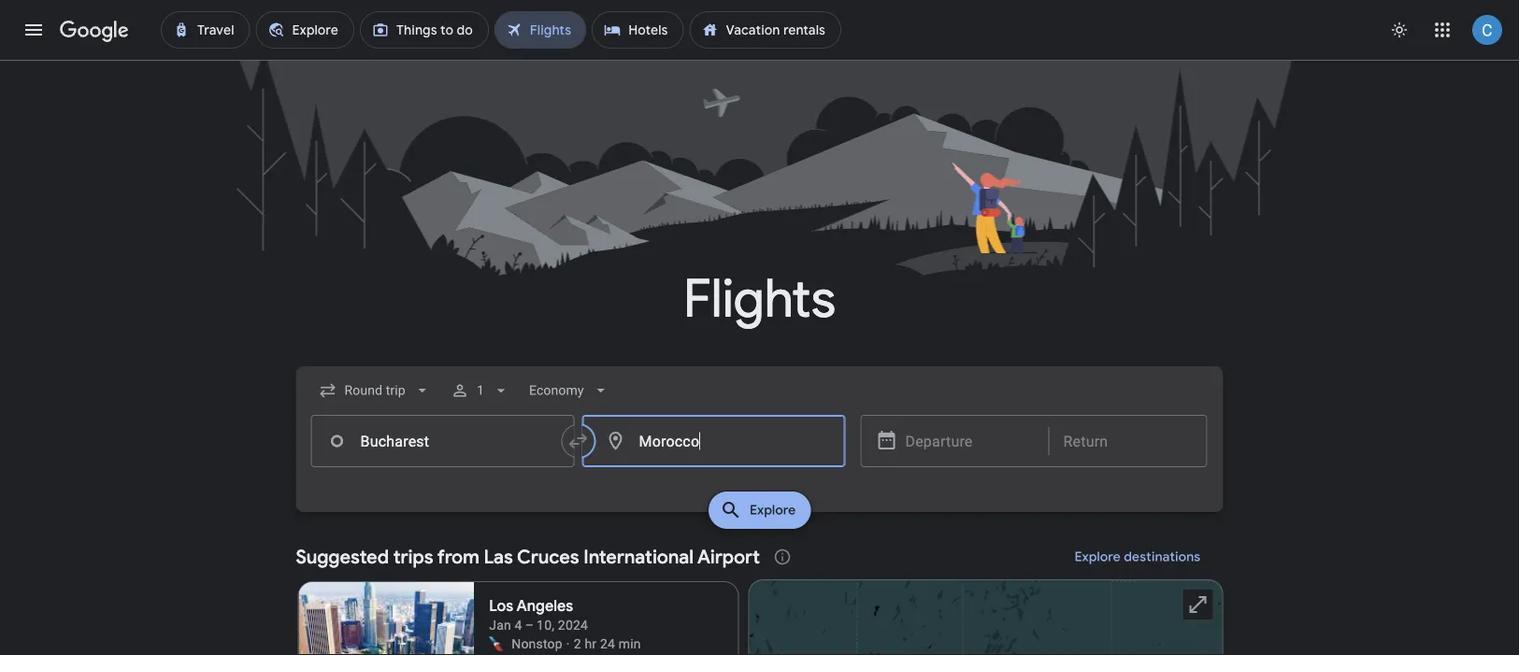 Task type: vqa. For each thing, say whether or not it's contained in the screenshot.
Airport
yes



Task type: describe. For each thing, give the bounding box(es) containing it.
trips
[[393, 545, 433, 569]]

cruces
[[517, 545, 579, 569]]

hr
[[585, 636, 597, 652]]

4 – 10,
[[515, 618, 555, 633]]

 image inside suggested trips from las cruces international airport region
[[567, 635, 570, 654]]

jan
[[489, 618, 511, 633]]

none text field inside flight search box
[[311, 415, 575, 468]]

change appearance image
[[1377, 7, 1422, 52]]

2024
[[558, 618, 588, 633]]

2 hr 24 min
[[574, 636, 641, 652]]

suggested trips from las cruces international airport region
[[296, 535, 1224, 656]]

los
[[489, 597, 514, 616]]

los angeles jan 4 – 10, 2024
[[489, 597, 588, 633]]

angeles
[[517, 597, 574, 616]]

explore destinations
[[1075, 549, 1201, 566]]

1
[[477, 383, 484, 398]]

explore destinations button
[[1053, 535, 1224, 580]]

international
[[584, 545, 694, 569]]

Departure text field
[[906, 416, 1035, 467]]

min
[[619, 636, 641, 652]]

Return text field
[[1064, 416, 1193, 467]]

explore button
[[709, 492, 811, 529]]



Task type: locate. For each thing, give the bounding box(es) containing it.
explore for explore destinations
[[1075, 549, 1121, 566]]

None field
[[311, 374, 439, 408], [522, 374, 618, 408], [311, 374, 439, 408], [522, 374, 618, 408]]

0 horizontal spatial explore
[[750, 502, 796, 519]]

 image
[[567, 635, 570, 654]]

main menu image
[[22, 19, 45, 41]]

airport
[[698, 545, 760, 569]]

suggested trips from las cruces international airport
[[296, 545, 760, 569]]

explore up airport at the bottom
[[750, 502, 796, 519]]

explore left destinations in the right of the page
[[1075, 549, 1121, 566]]

None text field
[[582, 415, 846, 468]]

explore
[[750, 502, 796, 519], [1075, 549, 1121, 566]]

suggested
[[296, 545, 389, 569]]

2
[[574, 636, 581, 652]]

nonstop
[[512, 636, 563, 652]]

american image
[[489, 637, 504, 652]]

las
[[484, 545, 513, 569]]

1 vertical spatial explore
[[1075, 549, 1121, 566]]

1 button
[[443, 368, 518, 413]]

None text field
[[311, 415, 575, 468]]

24
[[600, 636, 615, 652]]

from
[[437, 545, 480, 569]]

explore inside flight search box
[[750, 502, 796, 519]]

Flight search field
[[281, 367, 1239, 535]]

explore inside suggested trips from las cruces international airport region
[[1075, 549, 1121, 566]]

0 vertical spatial explore
[[750, 502, 796, 519]]

explore for explore
[[750, 502, 796, 519]]

flights
[[684, 266, 836, 332]]

destinations
[[1124, 549, 1201, 566]]

1 horizontal spatial explore
[[1075, 549, 1121, 566]]



